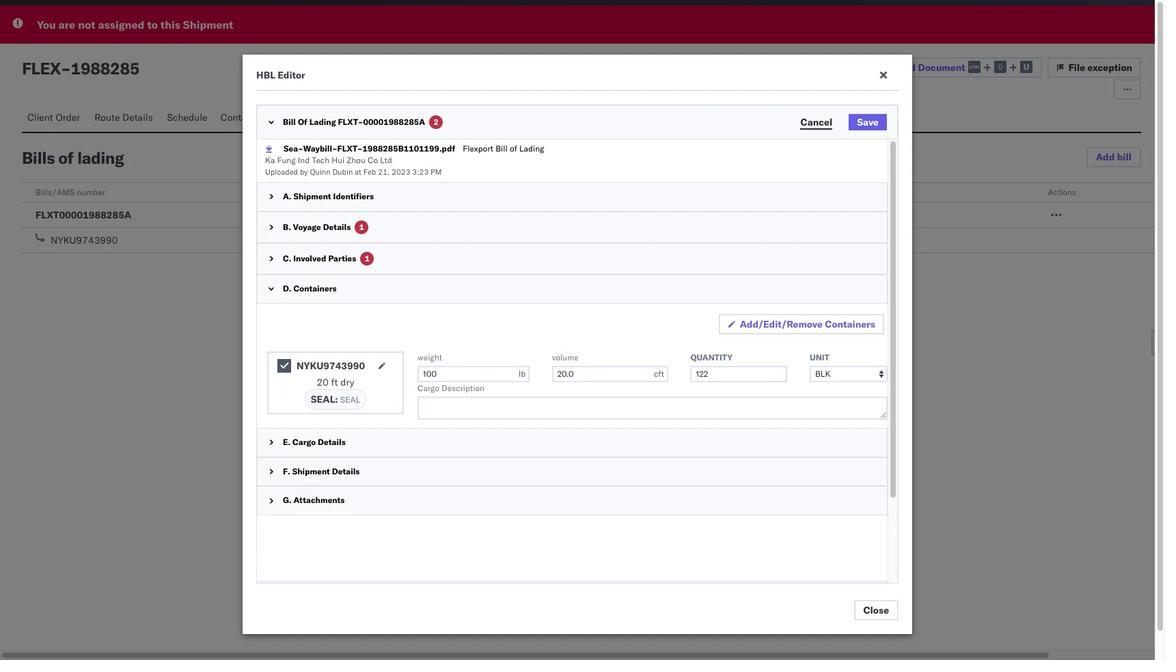 Task type: describe. For each thing, give the bounding box(es) containing it.
d. containers
[[283, 284, 337, 294]]

to
[[147, 18, 158, 31]]

assignees
[[431, 111, 475, 124]]

client
[[27, 111, 53, 124]]

release
[[542, 187, 571, 197]]

- for flex
[[61, 58, 71, 79]]

unit
[[810, 352, 829, 363]]

a. shipment identifiers
[[283, 191, 374, 202]]

zhou
[[347, 155, 365, 165]]

bills/ams
[[36, 187, 75, 197]]

add bill button
[[1086, 147, 1141, 167]]

- for -
[[548, 209, 554, 221]]

editor
[[278, 69, 305, 81]]

--
[[542, 209, 554, 221]]

quinn
[[310, 167, 330, 177]]

f. shipment details
[[283, 466, 360, 477]]

e.
[[283, 437, 290, 447]]

containers for add/edit/remove containers
[[825, 318, 875, 331]]

document
[[918, 61, 965, 74]]

21,
[[378, 167, 390, 177]]

add
[[1096, 151, 1115, 163]]

house - express
[[289, 209, 362, 221]]

e. cargo details
[[283, 437, 346, 447]]

order
[[56, 111, 80, 124]]

ft
[[331, 376, 338, 389]]

file
[[1068, 61, 1085, 74]]

f.
[[283, 466, 290, 477]]

close button
[[854, 601, 899, 621]]

attachments
[[294, 496, 345, 506]]

at
[[355, 167, 361, 177]]

flxt00001988285a
[[36, 209, 131, 221]]

1 vertical spatial lading
[[519, 143, 544, 154]]

b. voyage details
[[283, 222, 351, 232]]

lading
[[77, 148, 124, 168]]

number
[[77, 187, 105, 197]]

express
[[327, 209, 362, 221]]

dry
[[340, 376, 354, 389]]

bills
[[22, 148, 55, 168]]

1 vertical spatial nyku9743990
[[296, 360, 365, 372]]

waybill-
[[303, 143, 337, 154]]

assigned
[[98, 18, 144, 31]]

1 horizontal spatial cargo
[[417, 383, 439, 393]]

ltd
[[380, 155, 392, 165]]

details for b. voyage details
[[323, 222, 351, 232]]

route details button
[[89, 105, 162, 132]]

quantity
[[690, 352, 732, 363]]

exception
[[1088, 61, 1132, 74]]

1 vertical spatial cargo
[[292, 437, 316, 447]]

hbl editor
[[256, 69, 305, 81]]

cargo description
[[417, 383, 484, 393]]

a.
[[283, 191, 291, 202]]

c.
[[283, 253, 291, 264]]

seal
[[340, 395, 360, 405]]

pm
[[431, 167, 442, 177]]

fung
[[277, 155, 296, 165]]

bill type
[[289, 187, 319, 197]]

route
[[94, 111, 120, 124]]

20
[[317, 376, 329, 389]]

file exception
[[1068, 61, 1132, 74]]

2
[[433, 117, 439, 127]]

actions
[[1048, 187, 1076, 197]]

seal:
[[311, 393, 338, 406]]

dubin
[[332, 167, 353, 177]]

flexport
[[463, 143, 493, 154]]

1 for details
[[359, 222, 364, 232]]

2023
[[392, 167, 410, 177]]

c. involved parties
[[283, 253, 356, 264]]

bill for bill of lading flxt-00001988285a
[[283, 117, 296, 127]]

d.
[[283, 284, 291, 294]]

bol button
[[276, 105, 306, 132]]

schedule
[[167, 111, 207, 124]]

- for house
[[319, 209, 325, 221]]

documents button
[[306, 105, 369, 132]]

cancel
[[800, 116, 832, 128]]

flex - 1988285
[[22, 58, 140, 79]]

sea-
[[284, 143, 303, 154]]

documents
[[312, 111, 361, 124]]

release method
[[542, 187, 601, 197]]

hui
[[332, 155, 345, 165]]

upload document
[[883, 61, 965, 74]]

1 for parties
[[365, 253, 370, 264]]

bill of lading flxt-00001988285a
[[283, 117, 425, 127]]

20 ft dry seal: seal
[[311, 376, 360, 406]]



Task type: vqa. For each thing, say whether or not it's contained in the screenshot.
leftmost 'Cargo'
yes



Task type: locate. For each thing, give the bounding box(es) containing it.
bill right flexport
[[496, 143, 508, 154]]

add/edit/remove containers
[[740, 318, 875, 331]]

0 vertical spatial cargo
[[417, 383, 439, 393]]

1 horizontal spatial nyku9743990
[[296, 360, 365, 372]]

nyku9743990 up ft
[[296, 360, 365, 372]]

client order
[[27, 111, 80, 124]]

of right bills
[[58, 148, 73, 168]]

uploaded
[[265, 167, 298, 177]]

you are not assigned to this shipment
[[37, 18, 233, 31]]

1 horizontal spatial of
[[510, 143, 517, 154]]

1 right parties in the left top of the page
[[365, 253, 370, 264]]

shipment right this
[[183, 18, 233, 31]]

ind
[[298, 155, 310, 165]]

flexport bill of lading
[[463, 143, 544, 154]]

1 vertical spatial containers
[[293, 284, 337, 294]]

1 vertical spatial bill
[[496, 143, 508, 154]]

you
[[37, 18, 56, 31]]

hbl
[[256, 69, 275, 81]]

sea-waybill-flxt-1988285b1101199.pdf
[[284, 143, 455, 154]]

involved
[[293, 253, 326, 264]]

house
[[289, 209, 316, 221]]

flxt- up the zhou
[[337, 143, 363, 154]]

2 vertical spatial bill
[[289, 187, 301, 197]]

of right flexport
[[510, 143, 517, 154]]

details for e. cargo details
[[318, 437, 346, 447]]

1
[[359, 222, 364, 232], [365, 253, 370, 264]]

tech
[[312, 155, 329, 165]]

2 horizontal spatial containers
[[825, 318, 875, 331]]

shipment for f.
[[292, 466, 330, 477]]

add bill
[[1096, 151, 1132, 163]]

by
[[300, 167, 308, 177]]

details up f. shipment details
[[318, 437, 346, 447]]

lading up release
[[519, 143, 544, 154]]

client order button
[[22, 105, 89, 132]]

cargo
[[417, 383, 439, 393], [292, 437, 316, 447]]

ka fung ind tech hui zhou co ltd uploaded by quinn dubin at feb 21, 2023 3:23 pm
[[265, 155, 442, 177]]

cargo right e.
[[292, 437, 316, 447]]

volume
[[552, 352, 579, 363]]

upload
[[883, 61, 916, 74]]

add/edit/remove
[[740, 318, 823, 331]]

of
[[298, 117, 307, 127]]

None text field
[[417, 366, 530, 382], [690, 366, 787, 382], [417, 366, 530, 382], [690, 366, 787, 382]]

0 vertical spatial bill
[[283, 117, 296, 127]]

nyku9743990 down flxt00001988285a
[[51, 234, 118, 247]]

0 vertical spatial flxt-
[[338, 117, 363, 127]]

bills/ams number
[[36, 187, 105, 197]]

0 horizontal spatial nyku9743990
[[51, 234, 118, 247]]

details right route
[[122, 111, 153, 124]]

1 vertical spatial 1
[[365, 253, 370, 264]]

messages button
[[369, 105, 425, 132]]

lading
[[309, 117, 336, 127], [519, 143, 544, 154]]

bill
[[283, 117, 296, 127], [496, 143, 508, 154], [289, 187, 301, 197]]

0 horizontal spatial cargo
[[292, 437, 316, 447]]

add/edit/remove containers button
[[719, 314, 884, 335]]

2 vertical spatial shipment
[[292, 466, 330, 477]]

bill for bill type
[[289, 187, 301, 197]]

shipment for a.
[[293, 191, 331, 202]]

cargo down weight at bottom left
[[417, 383, 439, 393]]

0 horizontal spatial of
[[58, 148, 73, 168]]

containers left bol
[[221, 111, 268, 124]]

close
[[863, 605, 889, 617]]

0 horizontal spatial containers
[[221, 111, 268, 124]]

co
[[368, 155, 378, 165]]

voyage
[[293, 222, 321, 232]]

bill left type on the left top of page
[[289, 187, 301, 197]]

not
[[78, 18, 95, 31]]

bol
[[282, 111, 301, 124]]

-
[[61, 58, 71, 79], [319, 209, 325, 221], [542, 209, 548, 221], [548, 209, 554, 221]]

assignees button
[[425, 105, 483, 132]]

0 vertical spatial 1
[[359, 222, 364, 232]]

save button
[[849, 114, 887, 131]]

messages
[[375, 111, 418, 124]]

0 horizontal spatial lading
[[309, 117, 336, 127]]

containers for d. containers
[[293, 284, 337, 294]]

b.
[[283, 222, 291, 232]]

identifiers
[[333, 191, 374, 202]]

1 vertical spatial shipment
[[293, 191, 331, 202]]

method
[[573, 187, 601, 197]]

3:23
[[412, 167, 429, 177]]

feb
[[363, 167, 376, 177]]

surrender
[[813, 187, 849, 197]]

weight
[[417, 352, 442, 363]]

flxt- up sea-waybill-flxt-1988285b1101199.pdf
[[338, 117, 363, 127]]

1988285
[[71, 58, 140, 79]]

ka
[[265, 155, 275, 165]]

details
[[122, 111, 153, 124], [323, 222, 351, 232], [318, 437, 346, 447], [332, 466, 360, 477]]

1 horizontal spatial lading
[[519, 143, 544, 154]]

released
[[795, 209, 835, 221]]

bill left of
[[283, 117, 296, 127]]

this
[[160, 18, 180, 31]]

0 vertical spatial lading
[[309, 117, 336, 127]]

00001988285a
[[363, 117, 425, 127]]

details for f. shipment details
[[332, 466, 360, 477]]

details up attachments
[[332, 466, 360, 477]]

0 vertical spatial nyku9743990
[[51, 234, 118, 247]]

containers right d.
[[293, 284, 337, 294]]

cancel button
[[792, 114, 841, 131]]

1 down express
[[359, 222, 364, 232]]

save
[[857, 116, 879, 128]]

containers up unit
[[825, 318, 875, 331]]

shipment right f. at the bottom left
[[292, 466, 330, 477]]

None text field
[[552, 366, 668, 382], [417, 397, 888, 420], [552, 366, 668, 382], [417, 397, 888, 420]]

shipment up house on the top left of the page
[[293, 191, 331, 202]]

1 horizontal spatial containers
[[293, 284, 337, 294]]

bills of lading
[[22, 148, 124, 168]]

lading right of
[[309, 117, 336, 127]]

None checkbox
[[277, 359, 291, 373]]

schedule button
[[162, 105, 215, 132]]

are
[[58, 18, 75, 31]]

2 vertical spatial containers
[[825, 318, 875, 331]]

0 vertical spatial shipment
[[183, 18, 233, 31]]

0 vertical spatial containers
[[221, 111, 268, 124]]

obl surrender
[[795, 187, 849, 197]]

flex
[[22, 58, 61, 79]]

of
[[510, 143, 517, 154], [58, 148, 73, 168]]

containers
[[221, 111, 268, 124], [293, 284, 337, 294], [825, 318, 875, 331]]

1 vertical spatial flxt-
[[337, 143, 363, 154]]

parties
[[328, 253, 356, 264]]

upload document button
[[873, 57, 1042, 78]]

details down express
[[323, 222, 351, 232]]

details inside button
[[122, 111, 153, 124]]

g. attachments
[[283, 496, 345, 506]]



